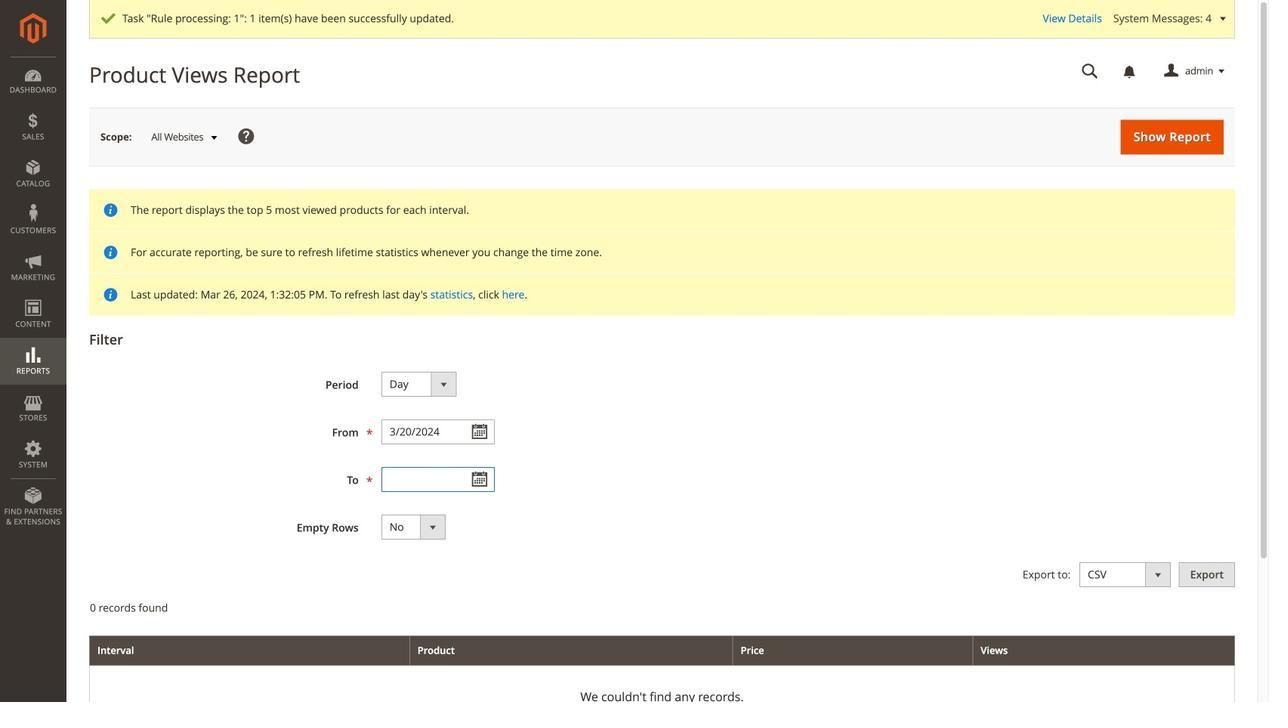 Task type: locate. For each thing, give the bounding box(es) containing it.
None text field
[[1072, 58, 1109, 85]]

magento admin panel image
[[20, 13, 46, 44]]

menu bar
[[0, 57, 67, 534]]

None text field
[[381, 419, 495, 444], [381, 467, 495, 492], [381, 419, 495, 444], [381, 467, 495, 492]]



Task type: vqa. For each thing, say whether or not it's contained in the screenshot.
"tab list"
no



